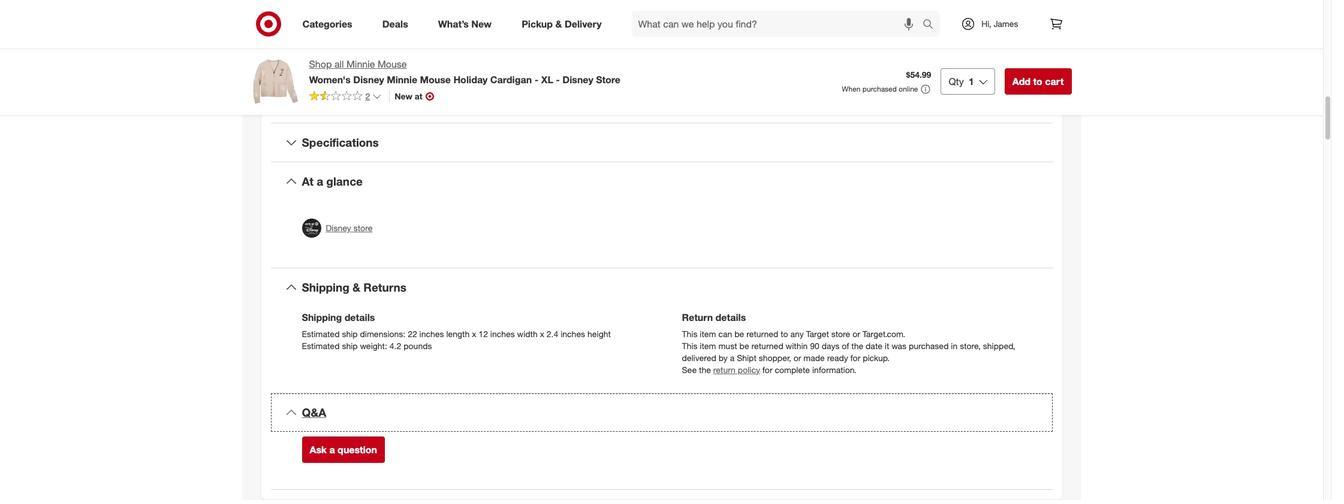 Task type: describe. For each thing, give the bounding box(es) containing it.
hi,
[[982, 19, 992, 29]]

qty 1
[[949, 76, 974, 88]]

store
[[596, 74, 621, 86]]

deals link
[[372, 11, 423, 37]]

pickup & delivery
[[522, 18, 602, 30]]

ask a question
[[310, 444, 377, 456]]

details for shipping
[[345, 312, 375, 324]]

1 - from the left
[[535, 74, 539, 86]]

dimensions:
[[360, 329, 406, 339]]

2 ship from the top
[[342, 341, 358, 351]]

to inside button
[[1034, 76, 1043, 88]]

2 link
[[309, 90, 382, 104]]

length
[[446, 329, 470, 339]]

search
[[918, 19, 947, 31]]

1 vertical spatial for
[[763, 365, 773, 375]]

ask
[[310, 444, 327, 456]]

days
[[822, 341, 840, 351]]

return
[[714, 365, 736, 375]]

it
[[885, 341, 890, 351]]

add to cart
[[1013, 76, 1064, 88]]

online
[[899, 85, 919, 94]]

at a glance
[[302, 175, 363, 188]]

1 vertical spatial mouse
[[420, 74, 451, 86]]

ask a question button
[[302, 437, 385, 463]]

1
[[969, 76, 974, 88]]

a inside return details this item can be returned to any target store or target.com. this item must be returned within 90 days of the date it was purchased in store, shipped, delivered by a shipt shopper, or made ready for pickup. see the return policy for complete information.
[[730, 353, 735, 363]]

return policy link
[[714, 365, 761, 375]]

shipping for shipping & returns
[[302, 281, 350, 294]]

to inside return details this item can be returned to any target store or target.com. this item must be returned within 90 days of the date it was purchased in store, shipped, delivered by a shipt shopper, or made ready for pickup. see the return policy for complete information.
[[781, 329, 789, 339]]

a for question
[[330, 444, 335, 456]]

12
[[479, 329, 488, 339]]

date
[[866, 341, 883, 351]]

shipping & returns
[[302, 281, 407, 294]]

by
[[719, 353, 728, 363]]

of
[[842, 341, 850, 351]]

this
[[655, 10, 679, 26]]

must
[[719, 341, 738, 351]]

disney inside button
[[326, 223, 351, 233]]

2 x from the left
[[540, 329, 545, 339]]

shopper,
[[759, 353, 792, 363]]

2.4
[[547, 329, 559, 339]]

complete
[[775, 365, 810, 375]]

returns
[[364, 281, 407, 294]]

add to cart button
[[1005, 68, 1072, 95]]

james
[[994, 19, 1019, 29]]

deals
[[383, 18, 408, 30]]

shop
[[309, 58, 332, 70]]

shop all minnie mouse women's disney minnie mouse holiday cardigan - xl - disney store
[[309, 58, 621, 86]]

2 inches from the left
[[491, 329, 515, 339]]

shipt
[[737, 353, 757, 363]]

image of women's disney minnie mouse holiday cardigan - xl - disney store image
[[252, 58, 300, 106]]

$54.99
[[907, 70, 932, 80]]

xl
[[541, 74, 554, 86]]

1 vertical spatial new
[[395, 91, 413, 101]]

90
[[810, 341, 820, 351]]

height
[[588, 329, 611, 339]]

add
[[1013, 76, 1031, 88]]

what's new
[[438, 18, 492, 30]]

about this item
[[612, 10, 712, 26]]

1 vertical spatial the
[[699, 365, 711, 375]]

policy
[[738, 365, 761, 375]]

0 vertical spatial be
[[735, 329, 745, 339]]

can
[[719, 329, 733, 339]]

when purchased online
[[842, 85, 919, 94]]

1 this from the top
[[682, 329, 698, 339]]

& for pickup
[[556, 18, 562, 30]]

a for glance
[[317, 175, 323, 188]]

0 horizontal spatial or
[[794, 353, 802, 363]]

1 vertical spatial item
[[700, 329, 716, 339]]

2
[[366, 91, 370, 101]]

holiday
[[454, 74, 488, 86]]

disney store button
[[302, 215, 373, 242]]

qty
[[949, 76, 964, 88]]

new at
[[395, 91, 423, 101]]

width
[[517, 329, 538, 339]]

categories
[[303, 18, 353, 30]]

& for shipping
[[353, 281, 361, 294]]

0 vertical spatial item
[[683, 10, 712, 26]]

0 vertical spatial new
[[472, 18, 492, 30]]

specifications
[[302, 136, 379, 149]]



Task type: locate. For each thing, give the bounding box(es) containing it.
shipped,
[[984, 341, 1016, 351]]

disney
[[353, 74, 384, 86], [563, 74, 594, 86], [326, 223, 351, 233]]

1 horizontal spatial the
[[852, 341, 864, 351]]

the down delivered
[[699, 365, 711, 375]]

new left at on the left
[[395, 91, 413, 101]]

all
[[335, 58, 344, 70]]

for
[[851, 353, 861, 363], [763, 365, 773, 375]]

0 horizontal spatial mouse
[[378, 58, 407, 70]]

2 horizontal spatial inches
[[561, 329, 585, 339]]

0 vertical spatial shipping
[[302, 281, 350, 294]]

0 horizontal spatial to
[[781, 329, 789, 339]]

4.2
[[390, 341, 401, 351]]

details inside shipping details estimated ship dimensions: 22 inches length x 12 inches width x 2.4 inches height estimated ship weight: 4.2 pounds
[[345, 312, 375, 324]]

3 inches from the left
[[561, 329, 585, 339]]

1 estimated from the top
[[302, 329, 340, 339]]

a right "at"
[[317, 175, 323, 188]]

categories link
[[292, 11, 368, 37]]

& left returns
[[353, 281, 361, 294]]

purchased right when
[[863, 85, 897, 94]]

be up "shipt"
[[740, 341, 750, 351]]

0 horizontal spatial the
[[699, 365, 711, 375]]

0 horizontal spatial details
[[345, 312, 375, 324]]

item up delivered
[[700, 341, 716, 351]]

0 vertical spatial store
[[354, 223, 373, 233]]

shipping & returns button
[[271, 269, 1053, 307]]

the
[[852, 341, 864, 351], [699, 365, 711, 375]]

- right xl
[[556, 74, 560, 86]]

mouse up new at
[[378, 58, 407, 70]]

ship
[[342, 329, 358, 339], [342, 341, 358, 351]]

0 vertical spatial to
[[1034, 76, 1043, 88]]

store
[[354, 223, 373, 233], [832, 329, 851, 339]]

2 details from the left
[[716, 312, 746, 324]]

to
[[1034, 76, 1043, 88], [781, 329, 789, 339]]

disney down glance at the left top of page
[[326, 223, 351, 233]]

purchased inside return details this item can be returned to any target store or target.com. this item must be returned within 90 days of the date it was purchased in store, shipped, delivered by a shipt shopper, or made ready for pickup. see the return policy for complete information.
[[909, 341, 949, 351]]

& right pickup on the left of page
[[556, 18, 562, 30]]

0 vertical spatial purchased
[[863, 85, 897, 94]]

what's new link
[[428, 11, 507, 37]]

disney left store
[[563, 74, 594, 86]]

1 horizontal spatial minnie
[[387, 74, 418, 86]]

0 vertical spatial ship
[[342, 329, 358, 339]]

2 shipping from the top
[[302, 312, 342, 324]]

1 x from the left
[[472, 329, 477, 339]]

shipping details estimated ship dimensions: 22 inches length x 12 inches width x 2.4 inches height estimated ship weight: 4.2 pounds
[[302, 312, 611, 351]]

details for return
[[716, 312, 746, 324]]

was
[[892, 341, 907, 351]]

1 vertical spatial store
[[832, 329, 851, 339]]

item
[[683, 10, 712, 26], [700, 329, 716, 339], [700, 341, 716, 351]]

0 vertical spatial this
[[682, 329, 698, 339]]

-
[[535, 74, 539, 86], [556, 74, 560, 86]]

store up "of"
[[832, 329, 851, 339]]

ship left dimensions:
[[342, 329, 358, 339]]

1 vertical spatial &
[[353, 281, 361, 294]]

1 horizontal spatial purchased
[[909, 341, 949, 351]]

1 vertical spatial ship
[[342, 341, 358, 351]]

0 vertical spatial for
[[851, 353, 861, 363]]

1 horizontal spatial mouse
[[420, 74, 451, 86]]

2 estimated from the top
[[302, 341, 340, 351]]

1 inches from the left
[[420, 329, 444, 339]]

this down return
[[682, 329, 698, 339]]

pickup
[[522, 18, 553, 30]]

0 vertical spatial minnie
[[347, 58, 375, 70]]

0 horizontal spatial a
[[317, 175, 323, 188]]

0 horizontal spatial minnie
[[347, 58, 375, 70]]

shipping inside shipping details estimated ship dimensions: 22 inches length x 12 inches width x 2.4 inches height estimated ship weight: 4.2 pounds
[[302, 312, 342, 324]]

0 horizontal spatial new
[[395, 91, 413, 101]]

or down within
[[794, 353, 802, 363]]

about
[[612, 10, 651, 26]]

estimated down shipping & returns
[[302, 329, 340, 339]]

details
[[345, 312, 375, 324], [716, 312, 746, 324]]

- left xl
[[535, 74, 539, 86]]

item right this
[[683, 10, 712, 26]]

see
[[682, 365, 697, 375]]

0 vertical spatial the
[[852, 341, 864, 351]]

return
[[682, 312, 713, 324]]

search button
[[918, 11, 947, 40]]

0 horizontal spatial &
[[353, 281, 361, 294]]

1 horizontal spatial -
[[556, 74, 560, 86]]

0 vertical spatial estimated
[[302, 329, 340, 339]]

ready
[[828, 353, 849, 363]]

2 this from the top
[[682, 341, 698, 351]]

1 ship from the top
[[342, 329, 358, 339]]

inches right 2.4
[[561, 329, 585, 339]]

inches
[[420, 329, 444, 339], [491, 329, 515, 339], [561, 329, 585, 339]]

1 vertical spatial or
[[794, 353, 802, 363]]

details inside return details this item can be returned to any target store or target.com. this item must be returned within 90 days of the date it was purchased in store, shipped, delivered by a shipt shopper, or made ready for pickup. see the return policy for complete information.
[[716, 312, 746, 324]]

cardigan
[[490, 74, 532, 86]]

estimated left the weight:
[[302, 341, 340, 351]]

2 - from the left
[[556, 74, 560, 86]]

x left 2.4
[[540, 329, 545, 339]]

details up dimensions:
[[345, 312, 375, 324]]

inches right 12
[[491, 329, 515, 339]]

weight:
[[360, 341, 387, 351]]

2 vertical spatial item
[[700, 341, 716, 351]]

& inside dropdown button
[[353, 281, 361, 294]]

1 vertical spatial to
[[781, 329, 789, 339]]

made
[[804, 353, 825, 363]]

return details this item can be returned to any target store or target.com. this item must be returned within 90 days of the date it was purchased in store, shipped, delivered by a shipt shopper, or made ready for pickup. see the return policy for complete information.
[[682, 312, 1016, 375]]

store inside return details this item can be returned to any target store or target.com. this item must be returned within 90 days of the date it was purchased in store, shipped, delivered by a shipt shopper, or made ready for pickup. see the return policy for complete information.
[[832, 329, 851, 339]]

to right add
[[1034, 76, 1043, 88]]

estimated
[[302, 329, 340, 339], [302, 341, 340, 351]]

1 vertical spatial shipping
[[302, 312, 342, 324]]

within
[[786, 341, 808, 351]]

0 horizontal spatial x
[[472, 329, 477, 339]]

this up delivered
[[682, 341, 698, 351]]

1 horizontal spatial inches
[[491, 329, 515, 339]]

shipping for shipping details estimated ship dimensions: 22 inches length x 12 inches width x 2.4 inches height estimated ship weight: 4.2 pounds
[[302, 312, 342, 324]]

0 vertical spatial &
[[556, 18, 562, 30]]

1 horizontal spatial a
[[330, 444, 335, 456]]

a right ask
[[330, 444, 335, 456]]

pounds
[[404, 341, 432, 351]]

question
[[338, 444, 377, 456]]

What can we help you find? suggestions appear below search field
[[631, 11, 926, 37]]

for down shopper,
[[763, 365, 773, 375]]

what's
[[438, 18, 469, 30]]

2 vertical spatial a
[[330, 444, 335, 456]]

when
[[842, 85, 861, 94]]

this
[[682, 329, 698, 339], [682, 341, 698, 351]]

a
[[317, 175, 323, 188], [730, 353, 735, 363], [330, 444, 335, 456]]

1 vertical spatial purchased
[[909, 341, 949, 351]]

0 vertical spatial or
[[853, 329, 861, 339]]

shipping down shipping & returns
[[302, 312, 342, 324]]

0 horizontal spatial inches
[[420, 329, 444, 339]]

at
[[302, 175, 314, 188]]

delivery
[[565, 18, 602, 30]]

disney store
[[326, 223, 373, 233]]

a right by
[[730, 353, 735, 363]]

a inside button
[[330, 444, 335, 456]]

0 vertical spatial mouse
[[378, 58, 407, 70]]

1 vertical spatial estimated
[[302, 341, 340, 351]]

or left target.com.
[[853, 329, 861, 339]]

1 horizontal spatial to
[[1034, 76, 1043, 88]]

0 horizontal spatial purchased
[[863, 85, 897, 94]]

2 horizontal spatial a
[[730, 353, 735, 363]]

returned
[[747, 329, 779, 339], [752, 341, 784, 351]]

1 shipping from the top
[[302, 281, 350, 294]]

1 horizontal spatial x
[[540, 329, 545, 339]]

0 vertical spatial returned
[[747, 329, 779, 339]]

q&a
[[302, 406, 326, 420]]

shipping inside the "shipping & returns" dropdown button
[[302, 281, 350, 294]]

ship left the weight:
[[342, 341, 358, 351]]

pickup.
[[863, 353, 890, 363]]

q&a button
[[271, 394, 1053, 432]]

1 details from the left
[[345, 312, 375, 324]]

1 horizontal spatial new
[[472, 18, 492, 30]]

inches up pounds
[[420, 329, 444, 339]]

1 vertical spatial this
[[682, 341, 698, 351]]

1 vertical spatial a
[[730, 353, 735, 363]]

women's
[[309, 74, 351, 86]]

0 horizontal spatial -
[[535, 74, 539, 86]]

1 horizontal spatial for
[[851, 353, 861, 363]]

minnie right "all"
[[347, 58, 375, 70]]

specifications button
[[271, 124, 1053, 162]]

pickup & delivery link
[[512, 11, 617, 37]]

1 horizontal spatial details
[[716, 312, 746, 324]]

be right can
[[735, 329, 745, 339]]

cart
[[1046, 76, 1064, 88]]

0 horizontal spatial disney
[[326, 223, 351, 233]]

mouse up at on the left
[[420, 74, 451, 86]]

a inside dropdown button
[[317, 175, 323, 188]]

item left can
[[700, 329, 716, 339]]

target
[[806, 329, 829, 339]]

to left any on the right of the page
[[781, 329, 789, 339]]

any
[[791, 329, 804, 339]]

2 horizontal spatial disney
[[563, 74, 594, 86]]

store,
[[960, 341, 981, 351]]

1 horizontal spatial or
[[853, 329, 861, 339]]

1 vertical spatial returned
[[752, 341, 784, 351]]

0 vertical spatial a
[[317, 175, 323, 188]]

target.com.
[[863, 329, 906, 339]]

22
[[408, 329, 417, 339]]

new right what's
[[472, 18, 492, 30]]

x left 12
[[472, 329, 477, 339]]

hi, james
[[982, 19, 1019, 29]]

delivered
[[682, 353, 717, 363]]

1 horizontal spatial &
[[556, 18, 562, 30]]

1 horizontal spatial store
[[832, 329, 851, 339]]

store inside button
[[354, 223, 373, 233]]

details up can
[[716, 312, 746, 324]]

glance
[[326, 175, 363, 188]]

new
[[472, 18, 492, 30], [395, 91, 413, 101]]

0 horizontal spatial store
[[354, 223, 373, 233]]

minnie up new at
[[387, 74, 418, 86]]

1 horizontal spatial disney
[[353, 74, 384, 86]]

information.
[[813, 365, 857, 375]]

minnie
[[347, 58, 375, 70], [387, 74, 418, 86]]

at
[[415, 91, 423, 101]]

at a glance button
[[271, 163, 1053, 201]]

for right ready
[[851, 353, 861, 363]]

1 vertical spatial minnie
[[387, 74, 418, 86]]

store down glance at the left top of page
[[354, 223, 373, 233]]

disney up 2
[[353, 74, 384, 86]]

1 vertical spatial be
[[740, 341, 750, 351]]

shipping left returns
[[302, 281, 350, 294]]

purchased left "in"
[[909, 341, 949, 351]]

in
[[951, 341, 958, 351]]

0 horizontal spatial for
[[763, 365, 773, 375]]

x
[[472, 329, 477, 339], [540, 329, 545, 339]]

the right "of"
[[852, 341, 864, 351]]



Task type: vqa. For each thing, say whether or not it's contained in the screenshot.
returned to the bottom
yes



